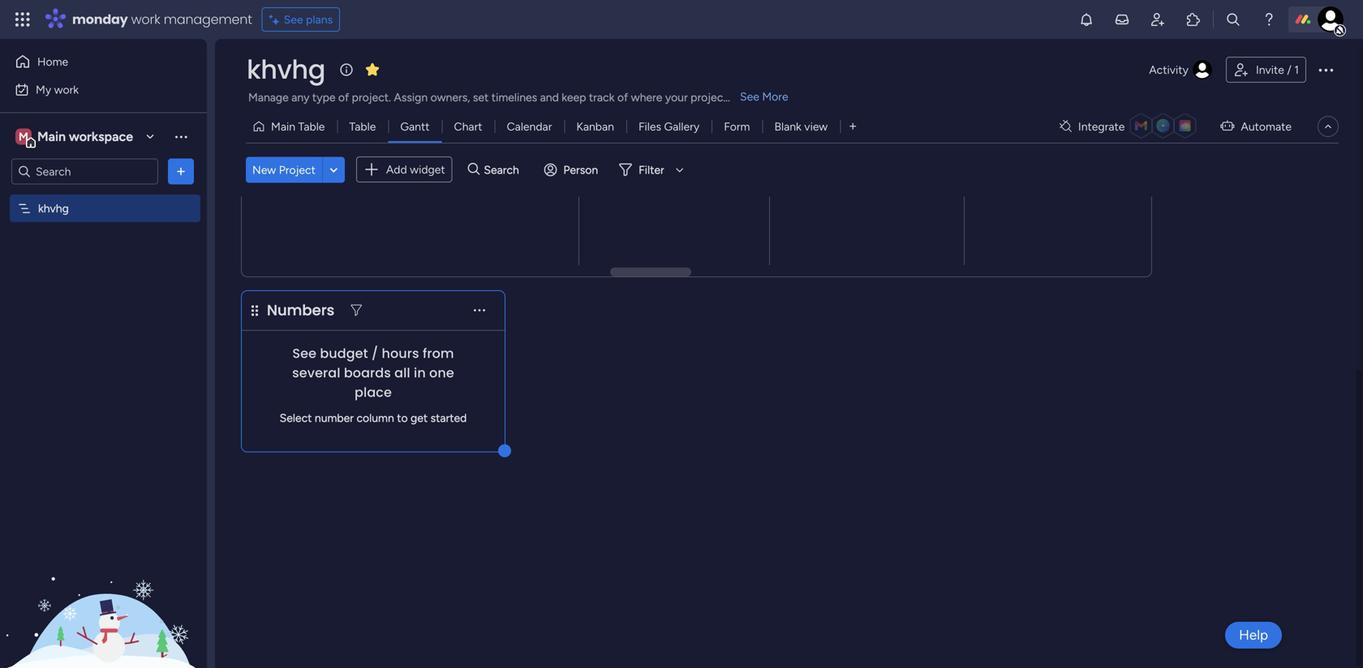 Task type: locate. For each thing, give the bounding box(es) containing it.
monday work management
[[72, 10, 252, 28]]

chart
[[454, 120, 483, 134]]

khvhg field
[[243, 52, 330, 88]]

1 horizontal spatial work
[[131, 10, 160, 28]]

invite
[[1257, 63, 1285, 77]]

0 vertical spatial khvhg
[[247, 52, 325, 88]]

of right 'track'
[[618, 91, 628, 104]]

view
[[805, 120, 828, 134]]

2 table from the left
[[349, 120, 376, 134]]

blank view
[[775, 120, 828, 134]]

1 vertical spatial work
[[54, 83, 79, 97]]

1 horizontal spatial khvhg
[[247, 52, 325, 88]]

see inside 'link'
[[740, 90, 760, 104]]

khvhg
[[247, 52, 325, 88], [38, 202, 69, 216]]

add widget button
[[356, 157, 453, 183]]

main down manage
[[271, 120, 296, 134]]

assign
[[394, 91, 428, 104]]

more dots image
[[474, 305, 485, 317]]

1 vertical spatial khvhg
[[38, 202, 69, 216]]

lottie animation image
[[0, 505, 207, 669]]

of
[[338, 91, 349, 104], [618, 91, 628, 104]]

/ left 1
[[1288, 63, 1292, 77]]

plans
[[306, 13, 333, 26]]

form
[[724, 120, 750, 134]]

place
[[355, 384, 392, 402]]

work inside button
[[54, 83, 79, 97]]

main right workspace image at the left of the page
[[37, 129, 66, 144]]

collapse board header image
[[1322, 120, 1335, 133]]

main table
[[271, 120, 325, 134]]

see inside button
[[284, 13, 303, 26]]

of right type
[[338, 91, 349, 104]]

column
[[357, 412, 394, 425]]

/
[[1288, 63, 1292, 77], [372, 345, 379, 363]]

see plans button
[[262, 7, 340, 32]]

lottie animation element
[[0, 505, 207, 669]]

gantt button
[[388, 114, 442, 140]]

all
[[395, 364, 411, 382]]

help image
[[1262, 11, 1278, 28]]

0 vertical spatial work
[[131, 10, 160, 28]]

main for main table
[[271, 120, 296, 134]]

person button
[[538, 157, 608, 183]]

project.
[[352, 91, 391, 104]]

work right "my"
[[54, 83, 79, 97]]

khvhg up any
[[247, 52, 325, 88]]

main
[[271, 120, 296, 134], [37, 129, 66, 144]]

main inside "button"
[[271, 120, 296, 134]]

option
[[0, 194, 207, 197]]

/ inside see budget / hours from several boards all in one place
[[372, 345, 379, 363]]

apps image
[[1186, 11, 1202, 28]]

1 vertical spatial /
[[372, 345, 379, 363]]

one
[[429, 364, 454, 382]]

see left plans
[[284, 13, 303, 26]]

budget
[[320, 345, 368, 363]]

1 table from the left
[[298, 120, 325, 134]]

khvhg inside khvhg list box
[[38, 202, 69, 216]]

main inside workspace selection element
[[37, 129, 66, 144]]

0 horizontal spatial main
[[37, 129, 66, 144]]

gallery
[[664, 120, 700, 134]]

table
[[298, 120, 325, 134], [349, 120, 376, 134]]

form button
[[712, 114, 763, 140]]

main for main workspace
[[37, 129, 66, 144]]

to
[[397, 412, 408, 425]]

1 horizontal spatial of
[[618, 91, 628, 104]]

kanban button
[[565, 114, 627, 140]]

and
[[540, 91, 559, 104]]

see
[[284, 13, 303, 26], [740, 90, 760, 104], [293, 345, 317, 363]]

help
[[1240, 628, 1269, 644]]

manage any type of project. assign owners, set timelines and keep track of where your project stands.
[[248, 91, 767, 104]]

2 of from the left
[[618, 91, 628, 104]]

see more link
[[739, 88, 790, 105]]

work right monday
[[131, 10, 160, 28]]

table down project.
[[349, 120, 376, 134]]

automate
[[1242, 120, 1292, 134]]

0 vertical spatial /
[[1288, 63, 1292, 77]]

arrow down image
[[670, 160, 690, 180]]

1 horizontal spatial table
[[349, 120, 376, 134]]

see inside see budget / hours from several boards all in one place
[[293, 345, 317, 363]]

0 horizontal spatial khvhg
[[38, 202, 69, 216]]

management
[[164, 10, 252, 28]]

remove from favorites image
[[364, 61, 381, 78]]

activity button
[[1143, 57, 1220, 83]]

blank
[[775, 120, 802, 134]]

home button
[[10, 49, 175, 75]]

2 vertical spatial see
[[293, 345, 317, 363]]

0 horizontal spatial table
[[298, 120, 325, 134]]

Search in workspace field
[[34, 162, 136, 181]]

options image
[[1317, 60, 1336, 80]]

workspace selection element
[[15, 127, 136, 148]]

autopilot image
[[1221, 115, 1235, 136]]

several
[[292, 364, 341, 382]]

my work button
[[10, 77, 175, 103]]

your
[[666, 91, 688, 104]]

filter
[[639, 163, 665, 177]]

0 vertical spatial see
[[284, 13, 303, 26]]

see up several
[[293, 345, 317, 363]]

any
[[292, 91, 310, 104]]

invite / 1
[[1257, 63, 1300, 77]]

khvhg down search in workspace field
[[38, 202, 69, 216]]

select product image
[[15, 11, 31, 28]]

main table button
[[246, 114, 337, 140]]

integrate
[[1079, 120, 1125, 134]]

my
[[36, 83, 51, 97]]

work
[[131, 10, 160, 28], [54, 83, 79, 97]]

1 horizontal spatial /
[[1288, 63, 1292, 77]]

0 horizontal spatial work
[[54, 83, 79, 97]]

set
[[473, 91, 489, 104]]

table down any
[[298, 120, 325, 134]]

0 horizontal spatial of
[[338, 91, 349, 104]]

1 horizontal spatial main
[[271, 120, 296, 134]]

1 vertical spatial see
[[740, 90, 760, 104]]

filter button
[[613, 157, 690, 183]]

files gallery
[[639, 120, 700, 134]]

Search field
[[480, 159, 529, 181]]

/ up the boards
[[372, 345, 379, 363]]

0 horizontal spatial /
[[372, 345, 379, 363]]

m
[[19, 130, 28, 144]]

see left more
[[740, 90, 760, 104]]



Task type: vqa. For each thing, say whether or not it's contained in the screenshot.
widget in the top left of the page
yes



Task type: describe. For each thing, give the bounding box(es) containing it.
1
[[1295, 63, 1300, 77]]

where
[[631, 91, 663, 104]]

new project
[[252, 163, 316, 177]]

number
[[315, 412, 354, 425]]

keep
[[562, 91, 586, 104]]

workspace image
[[15, 128, 32, 146]]

started
[[431, 412, 467, 425]]

invite / 1 button
[[1227, 57, 1307, 83]]

boards
[[344, 364, 391, 382]]

help button
[[1226, 623, 1283, 649]]

activity
[[1150, 63, 1189, 77]]

see budget / hours from several boards all in one place
[[292, 345, 454, 402]]

dapulse integrations image
[[1060, 121, 1072, 133]]

files gallery button
[[627, 114, 712, 140]]

work for monday
[[131, 10, 160, 28]]

select
[[280, 412, 312, 425]]

show board description image
[[337, 62, 356, 78]]

options image
[[173, 164, 189, 180]]

table inside main table "button"
[[298, 120, 325, 134]]

search everything image
[[1226, 11, 1242, 28]]

see for see plans
[[284, 13, 303, 26]]

workspace
[[69, 129, 133, 144]]

calendar button
[[495, 114, 565, 140]]

project
[[279, 163, 316, 177]]

main workspace
[[37, 129, 133, 144]]

project
[[691, 91, 728, 104]]

files
[[639, 120, 662, 134]]

table button
[[337, 114, 388, 140]]

home
[[37, 55, 68, 69]]

kanban
[[577, 120, 614, 134]]

invite members image
[[1150, 11, 1167, 28]]

more
[[763, 90, 789, 104]]

person
[[564, 163, 598, 177]]

new project button
[[246, 157, 322, 183]]

v2 funnel image
[[351, 305, 362, 317]]

track
[[589, 91, 615, 104]]

widget
[[410, 163, 445, 177]]

from
[[423, 345, 454, 363]]

table inside table button
[[349, 120, 376, 134]]

gantt
[[401, 120, 430, 134]]

select number column to get started
[[280, 412, 467, 425]]

dapulse drag handle 3 image
[[252, 305, 258, 317]]

1 of from the left
[[338, 91, 349, 104]]

manage
[[248, 91, 289, 104]]

get
[[411, 412, 428, 425]]

chart button
[[442, 114, 495, 140]]

work for my
[[54, 83, 79, 97]]

in
[[414, 364, 426, 382]]

notifications image
[[1079, 11, 1095, 28]]

new
[[252, 163, 276, 177]]

see for see budget / hours from several boards all in one place
[[293, 345, 317, 363]]

timelines
[[492, 91, 538, 104]]

calendar
[[507, 120, 552, 134]]

see plans
[[284, 13, 333, 26]]

gary orlando image
[[1318, 6, 1344, 32]]

see for see more
[[740, 90, 760, 104]]

inbox image
[[1115, 11, 1131, 28]]

blank view button
[[763, 114, 840, 140]]

v2 search image
[[468, 161, 480, 179]]

my work
[[36, 83, 79, 97]]

angle down image
[[330, 164, 338, 176]]

workspace options image
[[173, 128, 189, 145]]

owners,
[[431, 91, 470, 104]]

see more
[[740, 90, 789, 104]]

khvhg list box
[[0, 192, 207, 442]]

hours
[[382, 345, 419, 363]]

/ inside button
[[1288, 63, 1292, 77]]

add view image
[[850, 121, 857, 133]]

add
[[386, 163, 407, 177]]

type
[[312, 91, 336, 104]]

numbers
[[267, 300, 335, 321]]

add widget
[[386, 163, 445, 177]]

stands.
[[731, 91, 767, 104]]

monday
[[72, 10, 128, 28]]



